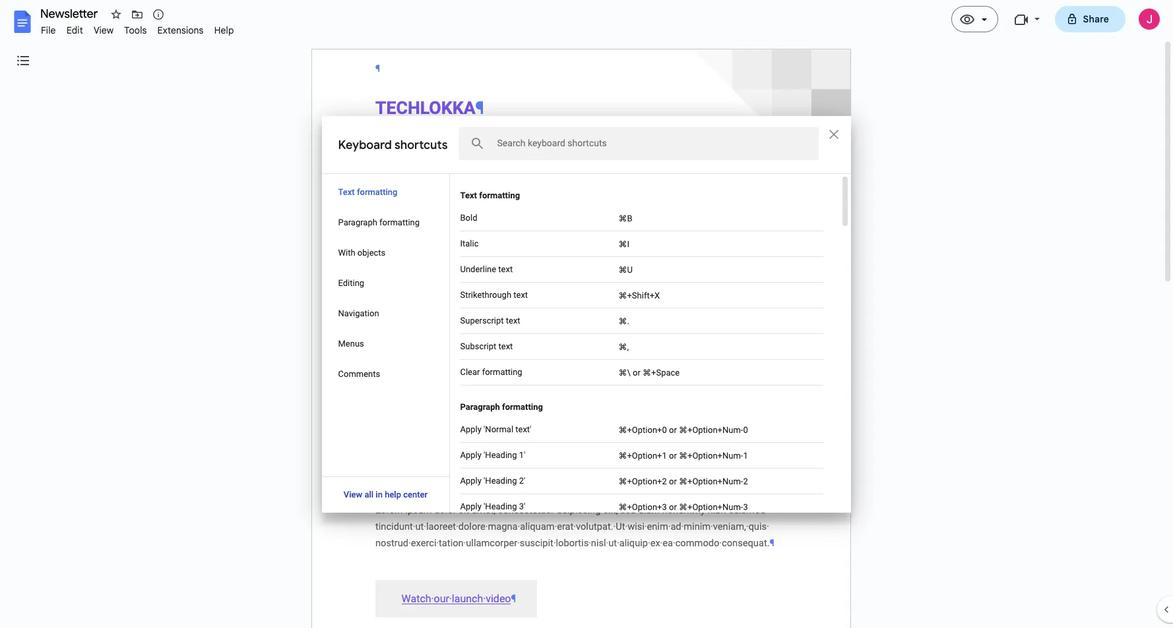 Task type: locate. For each thing, give the bounding box(es) containing it.
with objects option
[[323, 237, 449, 268]]

search element
[[470, 136, 486, 151]]

paragraph formatting up 'with objects' option
[[339, 217, 420, 227]]

newsletter
[[40, 7, 98, 21]]

underline
[[461, 264, 497, 274]]

or for ⌘\
[[633, 368, 641, 378]]

text formatting up paragraph formatting option on the top left of the page
[[339, 187, 398, 197]]

paragraph formatting up 'normal in the bottom left of the page
[[461, 402, 543, 412]]

tools
[[124, 24, 147, 36]]

⌘\ or ⌘+space
[[619, 368, 680, 378]]

text for superscript text
[[506, 316, 521, 326]]

or
[[633, 368, 641, 378], [669, 425, 677, 435], [669, 451, 677, 461], [669, 477, 677, 487], [669, 503, 677, 512]]

text right "strikethrough"
[[514, 290, 528, 300]]

1'
[[520, 450, 526, 460]]

or for ⌘+option+0
[[669, 425, 677, 435]]

apply for apply 'heading 1'
[[461, 450, 482, 460]]

⌘+option+3
[[619, 503, 667, 512]]

'heading left 3'
[[484, 502, 517, 512]]

text formatting inside option
[[339, 187, 398, 197]]

help menu item
[[209, 22, 239, 38]]

0 horizontal spatial text formatting
[[339, 187, 398, 197]]

0 horizontal spatial text
[[339, 187, 355, 197]]

2 ⌘+option+num- from the top
[[679, 451, 744, 461]]

text right superscript
[[506, 316, 521, 326]]

paragraph formatting
[[339, 217, 420, 227], [461, 402, 543, 412]]

⌘+option+num- up ⌘+option+3 or ⌘+option+num-3
[[679, 477, 744, 487]]

text right subscript
[[499, 342, 513, 351]]

⌘+option+num- down ⌘+option+0 or ⌘+option+numhyphen0 element at right bottom
[[679, 451, 744, 461]]

text up bold at the top
[[461, 190, 477, 200]]

⌘+option+0
[[619, 425, 667, 435]]

0 vertical spatial 'heading
[[484, 450, 517, 460]]

1 horizontal spatial paragraph
[[461, 402, 500, 412]]

1 vertical spatial paragraph
[[461, 402, 500, 412]]

paragraph up apply 'normal text'
[[461, 402, 500, 412]]

0 horizontal spatial paragraph
[[339, 217, 378, 227]]

comments
[[339, 369, 381, 379]]

0 vertical spatial view
[[94, 24, 114, 36]]

⌘+option+2 or ⌘+option+num-2
[[619, 477, 748, 487]]

text for underline text
[[499, 264, 513, 274]]

0 horizontal spatial paragraph formatting
[[339, 217, 420, 227]]

text inside option
[[339, 187, 355, 197]]

superscript text
[[461, 316, 521, 326]]

paragraph up with objects
[[339, 217, 378, 227]]

1 vertical spatial 'heading
[[484, 476, 517, 486]]

with objects
[[339, 248, 386, 258]]

4 apply from the top
[[461, 502, 482, 512]]

or down ⌘+option+2 or ⌘+option+numhyphen2 element
[[669, 503, 677, 512]]

tools menu item
[[119, 22, 152, 38]]

'heading left 1'
[[484, 450, 517, 460]]

paragraph formatting option
[[323, 207, 449, 237]]

apply down apply 'heading 1'
[[461, 476, 482, 486]]

⌘u element
[[619, 265, 633, 275]]

text inside popular keyboard shortcuts element
[[461, 190, 477, 200]]

3 apply from the top
[[461, 476, 482, 486]]

navigation option
[[323, 298, 449, 328]]

formatting up 'with objects' option
[[380, 217, 420, 227]]

text formatting option
[[323, 177, 449, 207]]

file
[[41, 24, 56, 36]]

view inside "menu item"
[[94, 24, 114, 36]]

or up ⌘+option+1 or ⌘+option+numhyphen1 element
[[669, 425, 677, 435]]

apply for apply 'normal text'
[[461, 425, 482, 435]]

1 horizontal spatial view
[[344, 490, 363, 500]]

4 ⌘+option+num- from the top
[[679, 503, 744, 512]]

comments option
[[323, 359, 449, 389]]

'normal
[[484, 425, 514, 435]]

1 'heading from the top
[[484, 450, 517, 460]]

edit menu item
[[61, 22, 88, 38]]

apply 'heading 2'
[[461, 476, 526, 486]]

0 horizontal spatial view
[[94, 24, 114, 36]]

text up paragraph formatting option on the top left of the page
[[339, 187, 355, 197]]

text formatting
[[339, 187, 398, 197], [461, 190, 520, 200]]

text formatting inside popular keyboard shortcuts element
[[461, 190, 520, 200]]

1 ⌘+option+num- from the top
[[679, 425, 744, 435]]

⌘b
[[619, 213, 633, 223]]

menu bar
[[36, 17, 239, 39]]

⌘backslash or ⌘+space element
[[619, 368, 680, 378]]

1 horizontal spatial text
[[461, 190, 477, 200]]

apply up apply 'heading 2'
[[461, 450, 482, 460]]

view all in help center
[[344, 490, 428, 500]]

⌘u
[[619, 265, 633, 275]]

share
[[1083, 13, 1109, 25]]

1 horizontal spatial paragraph formatting
[[461, 402, 543, 412]]

menu bar inside menu bar 'banner'
[[36, 17, 239, 39]]

or up ⌘+option+3 or ⌘+option+num-3
[[669, 477, 677, 487]]

3 'heading from the top
[[484, 502, 517, 512]]

2 'heading from the top
[[484, 476, 517, 486]]

1 apply from the top
[[461, 425, 482, 435]]

apply left 'normal in the bottom left of the page
[[461, 425, 482, 435]]

1 vertical spatial view
[[344, 490, 363, 500]]

or for ⌘+option+1
[[669, 451, 677, 461]]

apply 'normal text'
[[461, 425, 532, 435]]

1 vertical spatial paragraph formatting
[[461, 402, 543, 412]]

3
[[744, 503, 748, 512]]

⌘period element
[[619, 316, 630, 326]]

2 vertical spatial 'heading
[[484, 502, 517, 512]]

⌘comma element
[[619, 342, 629, 352]]

text'
[[516, 425, 532, 435]]

paragraph formatting inside paragraph formatting option
[[339, 217, 420, 227]]

view down the star checkbox
[[94, 24, 114, 36]]

center
[[404, 490, 428, 500]]

superscript
[[461, 316, 504, 326]]

⌘\
[[619, 368, 631, 378]]

⌘+option+num- up ⌘+option+1 or ⌘+option+numhyphen1 element
[[679, 425, 744, 435]]

3 ⌘+option+num- from the top
[[679, 477, 744, 487]]

apply for apply 'heading 2'
[[461, 476, 482, 486]]

or down ⌘+option+0 or ⌘+option+num-0
[[669, 451, 677, 461]]

⌘+option+num-
[[679, 425, 744, 435], [679, 451, 744, 461], [679, 477, 744, 487], [679, 503, 744, 512]]

⌘,
[[619, 342, 629, 352]]

⌘+space
[[643, 368, 680, 378]]

2 apply from the top
[[461, 450, 482, 460]]

strikethrough
[[461, 290, 512, 300]]

apply down apply 'heading 2'
[[461, 502, 482, 512]]

paragraph formatting inside popular keyboard shortcuts element
[[461, 402, 543, 412]]

1
[[744, 451, 748, 461]]

menus
[[339, 339, 364, 349]]

paragraph
[[339, 217, 378, 227], [461, 402, 500, 412]]

apply
[[461, 425, 482, 435], [461, 450, 482, 460], [461, 476, 482, 486], [461, 502, 482, 512]]

formatting
[[357, 187, 398, 197], [480, 190, 520, 200], [380, 217, 420, 227], [483, 367, 523, 377], [503, 402, 543, 412]]

apply 'heading 1'
[[461, 450, 526, 460]]

text
[[499, 264, 513, 274], [514, 290, 528, 300], [506, 316, 521, 326], [499, 342, 513, 351]]

application
[[0, 0, 1173, 629]]

1 horizontal spatial text formatting
[[461, 190, 520, 200]]

share button
[[1055, 6, 1126, 32]]

0 vertical spatial paragraph formatting
[[339, 217, 420, 227]]

text
[[339, 187, 355, 197], [461, 190, 477, 200]]

'heading
[[484, 450, 517, 460], [484, 476, 517, 486], [484, 502, 517, 512]]

search image
[[470, 136, 486, 151]]

view left all
[[344, 490, 363, 500]]

menus option
[[323, 328, 449, 359]]

text formatting up bold at the top
[[461, 190, 520, 200]]

view
[[94, 24, 114, 36], [344, 490, 363, 500]]

'heading left the 2' at left
[[484, 476, 517, 486]]

⌘+option+num- down ⌘+option+2 or ⌘+option+num-2
[[679, 503, 744, 512]]

⌘+option+3 or ⌘+option+num-3
[[619, 503, 748, 512]]

text right underline at the left top of page
[[499, 264, 513, 274]]

or right the '⌘\'
[[633, 368, 641, 378]]

⌘+shift+x element
[[619, 291, 660, 301]]

navigation menu list box
[[323, 174, 449, 477]]

menu bar containing file
[[36, 17, 239, 39]]

0 vertical spatial paragraph
[[339, 217, 378, 227]]



Task type: describe. For each thing, give the bounding box(es) containing it.
⌘+option+1
[[619, 451, 667, 461]]

⌘+option+num- for 0
[[679, 425, 744, 435]]

subscript text
[[461, 342, 513, 351]]

clear
[[461, 367, 480, 377]]

bold
[[461, 213, 478, 223]]

help
[[214, 24, 234, 36]]

close image
[[830, 130, 839, 139]]

Star checkbox
[[107, 5, 125, 24]]

keyboard
[[339, 138, 392, 152]]

3'
[[520, 502, 526, 512]]

⌘.
[[619, 316, 630, 326]]

Search keyboard shortcuts text field
[[491, 128, 818, 158]]

text for strikethrough text
[[514, 290, 528, 300]]

keyboard shortcuts
[[339, 138, 448, 152]]

text for subscript text
[[499, 342, 513, 351]]

underline text
[[461, 264, 513, 274]]

formatting up paragraph formatting option on the top left of the page
[[357, 187, 398, 197]]

edit
[[66, 24, 83, 36]]

'heading for 2'
[[484, 476, 517, 486]]

formatting up text'
[[503, 402, 543, 412]]

⌘+option+num- for 2
[[679, 477, 744, 487]]

⌘+option+3 or ⌘+option+numhyphen3 element
[[619, 503, 748, 512]]

⌘+option+2 or ⌘+option+numhyphen2 element
[[619, 477, 748, 487]]

newsletter element
[[36, 5, 1173, 26]]

subscript
[[461, 342, 497, 351]]

view all in help center link
[[334, 484, 439, 506]]

in
[[376, 490, 383, 500]]

'heading for 3'
[[484, 502, 517, 512]]

view menu item
[[88, 22, 119, 38]]

paragraph inside option
[[339, 217, 378, 227]]

⌘b element
[[619, 213, 633, 223]]

view for view
[[94, 24, 114, 36]]

⌘+option+0 or ⌘+option+num-0
[[619, 425, 748, 435]]

0
[[744, 425, 748, 435]]

formatting down subscript text
[[483, 367, 523, 377]]

help
[[385, 490, 402, 500]]

formatting down search "element" at the top left
[[480, 190, 520, 200]]

all
[[365, 490, 374, 500]]

⌘+option+num- for 3
[[679, 503, 744, 512]]

apply 'heading 3'
[[461, 502, 526, 512]]

menu bar banner
[[0, 0, 1173, 629]]

⌘+shift+x
[[619, 291, 660, 301]]

or for ⌘+option+2
[[669, 477, 677, 487]]

file menu item
[[36, 22, 61, 38]]

editing
[[339, 278, 365, 288]]

⌘+option+1 or ⌘+option+num-1
[[619, 451, 748, 461]]

extensions menu item
[[152, 22, 209, 38]]

'heading for 1'
[[484, 450, 517, 460]]

2'
[[520, 476, 526, 486]]

⌘+option+2
[[619, 477, 667, 487]]

apply for apply 'heading 3'
[[461, 502, 482, 512]]

⌘i element
[[619, 239, 630, 249]]

shortcuts
[[395, 138, 448, 152]]

⌘+option+0 or ⌘+option+numhyphen0 element
[[619, 425, 748, 435]]

extensions
[[157, 24, 204, 36]]

popular keyboard shortcuts element
[[450, 174, 851, 629]]

strikethrough text
[[461, 290, 528, 300]]

italic
[[461, 239, 479, 248]]

application containing newsletter
[[0, 0, 1173, 629]]

⌘+option+1 or ⌘+option+numhyphen1 element
[[619, 451, 748, 461]]

2
[[744, 477, 748, 487]]

navigation
[[339, 309, 380, 318]]

⌘i
[[619, 239, 630, 249]]

clear formatting
[[461, 367, 523, 377]]

or for ⌘+option+3
[[669, 503, 677, 512]]

view for view all in help center
[[344, 490, 363, 500]]

objects
[[358, 248, 386, 258]]

with
[[339, 248, 356, 258]]

editing option
[[323, 268, 449, 298]]

⌘+option+num- for 1
[[679, 451, 744, 461]]

paragraph inside popular keyboard shortcuts element
[[461, 402, 500, 412]]



Task type: vqa. For each thing, say whether or not it's contained in the screenshot.


